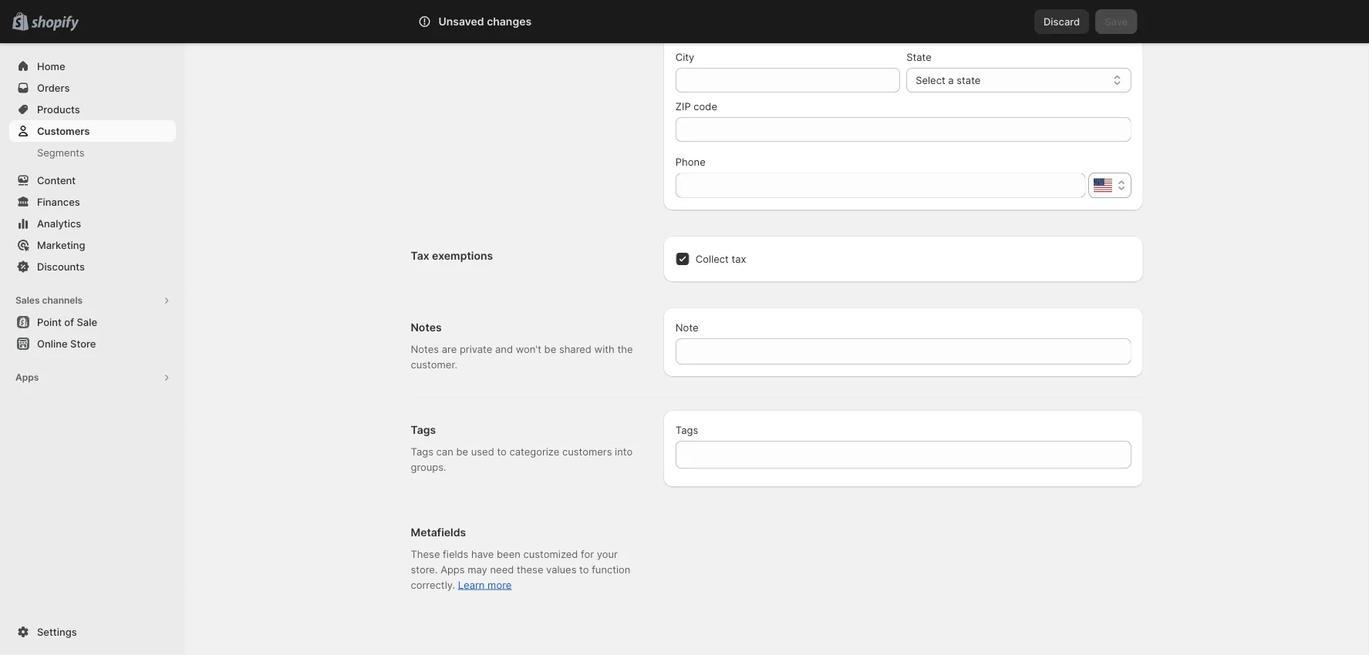 Task type: locate. For each thing, give the bounding box(es) containing it.
won't
[[516, 343, 542, 355]]

unsaved
[[439, 15, 484, 28]]

phone
[[676, 156, 706, 168]]

1 horizontal spatial to
[[580, 564, 589, 576]]

0 vertical spatial to
[[497, 446, 507, 458]]

tags can be used to categorize customers into groups.
[[411, 446, 633, 473]]

analytics link
[[9, 213, 176, 235]]

1 vertical spatial to
[[580, 564, 589, 576]]

to down for
[[580, 564, 589, 576]]

these
[[411, 549, 440, 561]]

segments
[[37, 147, 85, 159]]

for
[[581, 549, 594, 561]]

sales
[[15, 295, 40, 306]]

notes
[[411, 321, 442, 335], [411, 343, 439, 355]]

analytics
[[37, 218, 81, 230]]

be right won't
[[544, 343, 557, 355]]

with
[[595, 343, 615, 355]]

tax
[[411, 250, 430, 263]]

0 vertical spatial notes
[[411, 321, 442, 335]]

notes for notes
[[411, 321, 442, 335]]

tags
[[411, 424, 436, 437], [676, 424, 699, 436], [411, 446, 434, 458]]

orders
[[37, 82, 70, 94]]

sales channels
[[15, 295, 83, 306]]

these
[[517, 564, 544, 576]]

marketing
[[37, 239, 85, 251]]

0 horizontal spatial to
[[497, 446, 507, 458]]

to right used
[[497, 446, 507, 458]]

learn more
[[458, 580, 512, 592]]

Tags field
[[685, 441, 1122, 469]]

point
[[37, 316, 62, 328]]

1 horizontal spatial be
[[544, 343, 557, 355]]

notes inside notes are private and won't be shared with the customer.
[[411, 343, 439, 355]]

content link
[[9, 170, 176, 191]]

to
[[497, 446, 507, 458], [580, 564, 589, 576]]

apps down 'online'
[[15, 372, 39, 384]]

products link
[[9, 99, 176, 120]]

learn
[[458, 580, 485, 592]]

more
[[488, 580, 512, 592]]

1 vertical spatial be
[[456, 446, 468, 458]]

Phone text field
[[676, 173, 1086, 198]]

content
[[37, 174, 76, 186]]

1 horizontal spatial apps
[[441, 564, 465, 576]]

customers
[[37, 125, 90, 137]]

customer.
[[411, 359, 458, 371]]

apps inside button
[[15, 372, 39, 384]]

discounts
[[37, 261, 85, 273]]

be
[[544, 343, 557, 355], [456, 446, 468, 458]]

finances link
[[9, 191, 176, 213]]

discounts link
[[9, 256, 176, 278]]

groups.
[[411, 461, 447, 473]]

2 notes from the top
[[411, 343, 439, 355]]

tax exemptions
[[411, 250, 493, 263]]

need
[[490, 564, 514, 576]]

0 horizontal spatial be
[[456, 446, 468, 458]]

zip
[[676, 100, 691, 112]]

store
[[70, 338, 96, 350]]

customers
[[563, 446, 612, 458]]

metafields
[[411, 527, 466, 540]]

the
[[618, 343, 633, 355]]

customers link
[[9, 120, 176, 142]]

tax
[[732, 253, 747, 265]]

apps inside these fields have been customized for your store. apps may need these values to function correctly.
[[441, 564, 465, 576]]

online store link
[[9, 333, 176, 355]]

save
[[1105, 15, 1129, 27]]

1 vertical spatial notes
[[411, 343, 439, 355]]

0 vertical spatial apps
[[15, 372, 39, 384]]

1 vertical spatial apps
[[441, 564, 465, 576]]

products
[[37, 103, 80, 115]]

apps
[[15, 372, 39, 384], [441, 564, 465, 576]]

point of sale button
[[0, 312, 185, 333]]

settings
[[37, 627, 77, 639]]

apps down fields
[[441, 564, 465, 576]]

1 notes from the top
[[411, 321, 442, 335]]

values
[[546, 564, 577, 576]]

0 horizontal spatial apps
[[15, 372, 39, 384]]

state
[[957, 74, 981, 86]]

marketing link
[[9, 235, 176, 256]]

be right "can"
[[456, 446, 468, 458]]

home
[[37, 60, 65, 72]]

0 vertical spatial be
[[544, 343, 557, 355]]

sale
[[77, 316, 97, 328]]

private
[[460, 343, 493, 355]]

your
[[597, 549, 618, 561]]

correctly.
[[411, 580, 455, 592]]

notes for notes are private and won't be shared with the customer.
[[411, 343, 439, 355]]

online store
[[37, 338, 96, 350]]

notes are private and won't be shared with the customer.
[[411, 343, 633, 371]]



Task type: describe. For each thing, give the bounding box(es) containing it.
these fields have been customized for your store. apps may need these values to function correctly.
[[411, 549, 631, 592]]

segments link
[[9, 142, 176, 164]]

fields
[[443, 549, 469, 561]]

save button
[[1096, 9, 1138, 34]]

categorize
[[510, 446, 560, 458]]

been
[[497, 549, 521, 561]]

tags inside 'tags can be used to categorize customers into groups.'
[[411, 446, 434, 458]]

to inside these fields have been customized for your store. apps may need these values to function correctly.
[[580, 564, 589, 576]]

into
[[615, 446, 633, 458]]

city
[[676, 51, 695, 63]]

function
[[592, 564, 631, 576]]

of
[[64, 316, 74, 328]]

collect
[[696, 253, 729, 265]]

home link
[[9, 56, 176, 77]]

learn more link
[[458, 580, 512, 592]]

select a state
[[916, 74, 981, 86]]

be inside notes are private and won't be shared with the customer.
[[544, 343, 557, 355]]

channels
[[42, 295, 83, 306]]

note
[[676, 322, 699, 334]]

search
[[486, 15, 519, 27]]

shared
[[559, 343, 592, 355]]

state
[[907, 51, 932, 63]]

shopify image
[[31, 16, 79, 31]]

settings link
[[9, 622, 176, 644]]

can
[[436, 446, 454, 458]]

changes
[[487, 15, 532, 28]]

online store button
[[0, 333, 185, 355]]

search button
[[461, 9, 909, 34]]

zip code
[[676, 100, 718, 112]]

apps button
[[9, 367, 176, 389]]

have
[[472, 549, 494, 561]]

point of sale
[[37, 316, 97, 328]]

City text field
[[676, 68, 901, 93]]

discard
[[1044, 15, 1081, 27]]

be inside 'tags can be used to categorize customers into groups.'
[[456, 446, 468, 458]]

online
[[37, 338, 68, 350]]

united states (+1) image
[[1094, 179, 1113, 193]]

collect tax
[[696, 253, 747, 265]]

may
[[468, 564, 488, 576]]

Note text field
[[676, 339, 1132, 365]]

and
[[495, 343, 513, 355]]

to inside 'tags can be used to categorize customers into groups.'
[[497, 446, 507, 458]]

a
[[949, 74, 954, 86]]

code
[[694, 100, 718, 112]]

exemptions
[[432, 250, 493, 263]]

unsaved changes
[[439, 15, 532, 28]]

point of sale link
[[9, 312, 176, 333]]

customized
[[524, 549, 578, 561]]

store.
[[411, 564, 438, 576]]

ZIP code text field
[[676, 117, 1132, 142]]

orders link
[[9, 77, 176, 99]]

sales channels button
[[9, 290, 176, 312]]

used
[[471, 446, 494, 458]]

are
[[442, 343, 457, 355]]

finances
[[37, 196, 80, 208]]

discard button
[[1035, 9, 1090, 34]]

select
[[916, 74, 946, 86]]



Task type: vqa. For each thing, say whether or not it's contained in the screenshot.
the right be
yes



